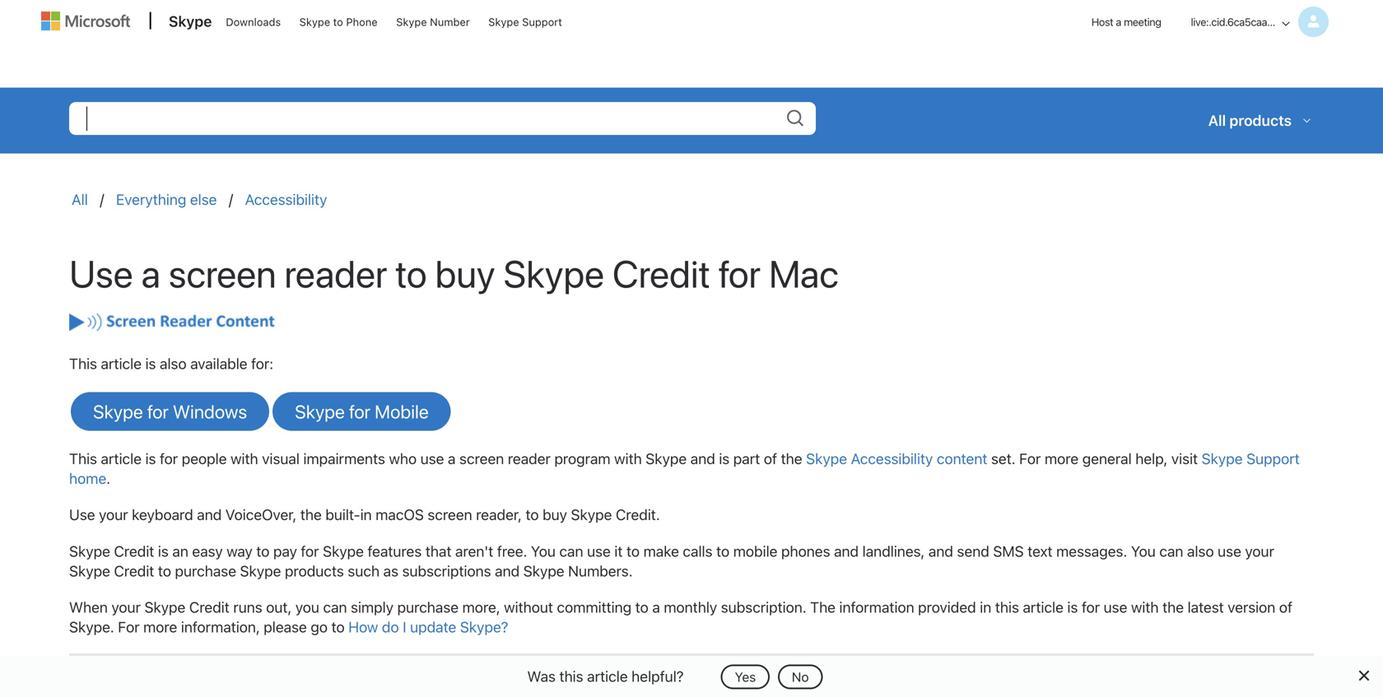 Task type: describe. For each thing, give the bounding box(es) containing it.
text
[[1028, 542, 1053, 560]]

landlines,
[[863, 542, 925, 560]]

purchase inside 'when your skype credit runs out, you can simply purchase more, without committing to a monthly subscription. the information provided in this article is for use with the latest version of skype. for more information, please go to'
[[397, 599, 459, 616]]

runs
[[233, 599, 262, 616]]

downloads link
[[218, 1, 288, 40]]

and left part
[[691, 450, 715, 468]]

you
[[295, 599, 319, 616]]

how
[[348, 618, 378, 636]]

of inside 'when your skype credit runs out, you can simply purchase more, without committing to a monthly subscription. the information provided in this article is for use with the latest version of skype. for more information, please go to'
[[1279, 599, 1293, 616]]

live:.cid.6ca5caa... link
[[1183, 1, 1337, 47]]

meeting
[[1124, 16, 1161, 28]]

visual
[[262, 450, 300, 468]]

committing
[[557, 599, 632, 616]]

available
[[190, 355, 247, 373]]

this article is also available for:
[[69, 355, 273, 373]]

as
[[383, 562, 399, 580]]

for:
[[251, 355, 273, 373]]

article left helpful? on the left of page
[[587, 668, 628, 685]]

products
[[285, 562, 344, 580]]

1 you from the left
[[531, 542, 556, 560]]

i
[[403, 618, 406, 636]]

a right who
[[448, 450, 456, 468]]

please
[[264, 618, 307, 636]]

and right phones
[[834, 542, 859, 560]]

phones
[[781, 542, 830, 560]]

this inside 'when your skype credit runs out, you can simply purchase more, without committing to a monthly subscription. the information provided in this article is for use with the latest version of skype. for more information, please go to'
[[995, 599, 1019, 616]]

article inside 'when your skype credit runs out, you can simply purchase more, without committing to a monthly subscription. the information provided in this article is for use with the latest version of skype. for more information, please go to'
[[1023, 599, 1064, 616]]

2 you from the left
[[1131, 542, 1156, 560]]

menu bar containing host a meeting
[[34, 1, 1349, 87]]

that
[[426, 542, 452, 560]]

how do i update skype? link
[[348, 618, 508, 636]]

how do i update skype?
[[348, 618, 508, 636]]

skype.
[[69, 618, 114, 636]]

do
[[382, 618, 399, 636]]

for left 'mac' in the right top of the page
[[719, 251, 761, 296]]

everything else link
[[116, 191, 217, 208]]

is for way
[[158, 542, 169, 560]]

skype inside skype support home
[[1202, 450, 1243, 468]]

0 horizontal spatial this
[[559, 668, 583, 685]]

was this article helpful?
[[527, 668, 684, 685]]

0 horizontal spatial with
[[231, 450, 258, 468]]

.
[[106, 470, 110, 487]]

skype support
[[488, 16, 562, 28]]

downloads
[[226, 16, 281, 28]]

skype support home
[[69, 450, 1300, 487]]

numbers.
[[568, 562, 633, 580]]

can inside 'when your skype credit runs out, you can simply purchase more, without committing to a monthly subscription. the information provided in this article is for use with the latest version of skype. for more information, please go to'
[[323, 599, 347, 616]]

all link
[[72, 191, 92, 208]]

skype to phone
[[299, 16, 378, 28]]

set.
[[991, 450, 1016, 468]]

use right who
[[420, 450, 444, 468]]

when
[[69, 599, 108, 616]]

monthly
[[664, 599, 717, 616]]

simply
[[351, 599, 394, 616]]

1 horizontal spatial with
[[614, 450, 642, 468]]

subscription.
[[721, 599, 807, 616]]

reader,
[[476, 506, 522, 524]]

messages.
[[1056, 542, 1127, 560]]

it
[[615, 542, 623, 560]]

general
[[1082, 450, 1132, 468]]

2 horizontal spatial can
[[1160, 542, 1184, 560]]

the inside 'when your skype credit runs out, you can simply purchase more, without committing to a monthly subscription. the information provided in this article is for use with the latest version of skype. for more information, please go to'
[[1163, 599, 1184, 616]]

information
[[839, 599, 914, 616]]

make
[[644, 542, 679, 560]]

content
[[937, 450, 988, 468]]

1 horizontal spatial the
[[781, 450, 802, 468]]

this article is for people with visual impairments who use a screen reader program with skype and is part of the skype accessibility content set. for more general help, visit
[[69, 450, 1202, 468]]

0 vertical spatial accessibility
[[245, 191, 327, 208]]

skype credit is an easy way to pay for skype features that aren't free. you can use it to make calls to mobile phones and landlines, and send sms text messages. you can also use your skype credit to purchase skype products such as subscriptions and skype numbers.
[[69, 542, 1274, 580]]

windows
[[173, 400, 247, 422]]

visit
[[1172, 450, 1198, 468]]

way
[[227, 542, 253, 560]]

yes
[[735, 669, 756, 685]]

use a screen reader to buy skype credit for mac
[[69, 251, 839, 296]]

avatar image
[[1298, 7, 1329, 37]]

1 vertical spatial reader
[[508, 450, 551, 468]]

the
[[810, 599, 836, 616]]

people
[[182, 450, 227, 468]]

mobile
[[375, 400, 429, 422]]

1 horizontal spatial for
[[1019, 450, 1041, 468]]

screen reader content icon image
[[69, 312, 275, 333]]

0 horizontal spatial reader
[[284, 251, 387, 296]]

keyboard
[[132, 506, 193, 524]]

skype accessibility content link
[[806, 450, 988, 468]]

for left mobile
[[349, 400, 371, 422]]

an
[[172, 542, 188, 560]]

skype inside 'when your skype credit runs out, you can simply purchase more, without committing to a monthly subscription. the information provided in this article is for use with the latest version of skype. for more information, please go to'
[[144, 599, 186, 616]]

article down screen reader content icon
[[101, 355, 142, 373]]

accessibility link
[[245, 191, 327, 208]]

yes button
[[721, 665, 770, 690]]

0 vertical spatial screen
[[169, 251, 276, 296]]

skype?
[[460, 618, 508, 636]]

provided
[[918, 599, 976, 616]]

version
[[1228, 599, 1276, 616]]

mobile
[[733, 542, 778, 560]]

0 horizontal spatial buy
[[435, 251, 495, 296]]

2 vertical spatial screen
[[428, 506, 472, 524]]

a right host
[[1116, 16, 1121, 28]]

calls
[[683, 542, 713, 560]]

a up screen reader content icon
[[141, 251, 160, 296]]

helpful?
[[632, 668, 684, 685]]

impairments
[[303, 450, 385, 468]]

for inside skype credit is an easy way to pay for skype features that aren't free. you can use it to make calls to mobile phones and landlines, and send sms text messages. you can also use your skype credit to purchase skype products such as subscriptions and skype numbers.
[[301, 542, 319, 560]]

1 vertical spatial screen
[[459, 450, 504, 468]]

free.
[[497, 542, 527, 560]]

use inside 'when your skype credit runs out, you can simply purchase more, without committing to a monthly subscription. the information provided in this article is for use with the latest version of skype. for more information, please go to'
[[1104, 599, 1127, 616]]

host a meeting
[[1092, 16, 1161, 28]]

voiceover,
[[225, 506, 297, 524]]

this for this article is also available for:
[[69, 355, 97, 373]]

latest
[[1188, 599, 1224, 616]]



Task type: vqa. For each thing, say whether or not it's contained in the screenshot.
bottommost in
yes



Task type: locate. For each thing, give the bounding box(es) containing it.
this
[[69, 355, 97, 373], [69, 450, 97, 468]]

1 horizontal spatial can
[[559, 542, 583, 560]]

use left it
[[587, 542, 611, 560]]

0 horizontal spatial purchase
[[175, 562, 236, 580]]

for inside 'when your skype credit runs out, you can simply purchase more, without committing to a monthly subscription. the information provided in this article is for use with the latest version of skype. for more information, please go to'
[[1082, 599, 1100, 616]]

microsoft image
[[41, 12, 130, 30]]

is left an
[[158, 542, 169, 560]]

support inside 'link'
[[522, 16, 562, 28]]

you
[[531, 542, 556, 560], [1131, 542, 1156, 560]]

to
[[333, 16, 343, 28], [395, 251, 427, 296], [526, 506, 539, 524], [256, 542, 270, 560], [627, 542, 640, 560], [716, 542, 730, 560], [158, 562, 171, 580], [635, 599, 649, 616], [331, 618, 345, 636]]

host
[[1092, 16, 1113, 28]]

is for with
[[145, 450, 156, 468]]

the left the latest
[[1163, 599, 1184, 616]]

0 horizontal spatial support
[[522, 16, 562, 28]]

who
[[389, 450, 417, 468]]

your down "."
[[99, 506, 128, 524]]

support inside skype support home
[[1247, 450, 1300, 468]]

for down this article is also available for:
[[147, 400, 169, 422]]

1 vertical spatial in
[[980, 599, 992, 616]]

a inside 'when your skype credit runs out, you can simply purchase more, without committing to a monthly subscription. the information provided in this article is for use with the latest version of skype. for more information, please go to'
[[652, 599, 660, 616]]

support for skype support
[[522, 16, 562, 28]]

accessibility
[[245, 191, 327, 208], [851, 450, 933, 468]]

more,
[[462, 599, 500, 616]]

0 vertical spatial of
[[764, 450, 777, 468]]

1 vertical spatial more
[[143, 618, 177, 636]]

subscriptions
[[402, 562, 491, 580]]

1 vertical spatial the
[[300, 506, 322, 524]]

is for for:
[[145, 355, 156, 373]]

skype for windows link
[[71, 392, 269, 431]]

of
[[764, 450, 777, 468], [1279, 599, 1293, 616]]

host a meeting link
[[1078, 1, 1175, 43]]

your inside skype credit is an easy way to pay for skype features that aren't free. you can use it to make calls to mobile phones and landlines, and send sms text messages. you can also use your skype credit to purchase skype products such as subscriptions and skype numbers.
[[1245, 542, 1274, 560]]

purchase inside skype credit is an easy way to pay for skype features that aren't free. you can use it to make calls to mobile phones and landlines, and send sms text messages. you can also use your skype credit to purchase skype products such as subscriptions and skype numbers.
[[175, 562, 236, 580]]

you right messages.
[[1131, 542, 1156, 560]]

your inside 'when your skype credit runs out, you can simply purchase more, without committing to a monthly subscription. the information provided in this article is for use with the latest version of skype. for more information, please go to'
[[112, 599, 141, 616]]

screen up reader,
[[459, 450, 504, 468]]

the right part
[[781, 450, 802, 468]]

live:.cid.6ca5caa...
[[1191, 16, 1275, 28]]

this
[[995, 599, 1019, 616], [559, 668, 583, 685]]

skype inside 'link'
[[488, 16, 519, 28]]

can up numbers.
[[559, 542, 583, 560]]

1 vertical spatial also
[[1187, 542, 1214, 560]]

1 horizontal spatial accessibility
[[851, 450, 933, 468]]

0 horizontal spatial the
[[300, 506, 322, 524]]

1 vertical spatial your
[[1245, 542, 1274, 560]]

for
[[1019, 450, 1041, 468], [118, 618, 140, 636]]

credit inside 'when your skype credit runs out, you can simply purchase more, without committing to a monthly subscription. the information provided in this article is for use with the latest version of skype. for more information, please go to'
[[189, 599, 230, 616]]

buy
[[435, 251, 495, 296], [543, 506, 567, 524]]

no button
[[778, 665, 823, 690]]

1 vertical spatial of
[[1279, 599, 1293, 616]]

0 vertical spatial more
[[1045, 450, 1079, 468]]

2 horizontal spatial the
[[1163, 599, 1184, 616]]

1 this from the top
[[69, 355, 97, 373]]

dismiss the survey image
[[1357, 669, 1370, 683]]

everything
[[116, 191, 186, 208]]

with left the latest
[[1131, 599, 1159, 616]]

this for this article is for people with visual impairments who use a screen reader program with skype and is part of the skype accessibility content set. for more general help, visit
[[69, 450, 97, 468]]

also inside skype credit is an easy way to pay for skype features that aren't free. you can use it to make calls to mobile phones and landlines, and send sms text messages. you can also use your skype credit to purchase skype products such as subscriptions and skype numbers.
[[1187, 542, 1214, 560]]

1 vertical spatial for
[[118, 618, 140, 636]]

for right the set.
[[1019, 450, 1041, 468]]

skype for mobile
[[295, 400, 429, 422]]

is down screen reader content icon
[[145, 355, 156, 373]]

your for when your skype credit runs out, you can simply purchase more, without committing to a monthly subscription. the information provided in this article is for use with the latest version of skype. for more information, please go to
[[112, 599, 141, 616]]

1 horizontal spatial reader
[[508, 450, 551, 468]]

your up version
[[1245, 542, 1274, 560]]

0 vertical spatial purchase
[[175, 562, 236, 580]]

home
[[69, 470, 106, 487]]

purchase down easy
[[175, 562, 236, 580]]

is inside 'when your skype credit runs out, you can simply purchase more, without committing to a monthly subscription. the information provided in this article is for use with the latest version of skype. for more information, please go to'
[[1067, 599, 1078, 616]]

0 vertical spatial your
[[99, 506, 128, 524]]

1 vertical spatial accessibility
[[851, 450, 933, 468]]

can right messages.
[[1160, 542, 1184, 560]]

1 horizontal spatial buy
[[543, 506, 567, 524]]

skype number
[[396, 16, 470, 28]]

all
[[72, 191, 92, 208]]

is down messages.
[[1067, 599, 1078, 616]]

2 use from the top
[[69, 506, 95, 524]]

send
[[957, 542, 990, 560]]

0 horizontal spatial more
[[143, 618, 177, 636]]

use up version
[[1218, 542, 1242, 560]]

menu bar
[[34, 1, 1349, 87]]

was
[[527, 668, 556, 685]]

0 horizontal spatial accessibility
[[245, 191, 327, 208]]

0 vertical spatial in
[[360, 506, 372, 524]]

for up products
[[301, 542, 319, 560]]

skype for mobile link
[[273, 392, 451, 431]]

your
[[99, 506, 128, 524], [1245, 542, 1274, 560], [112, 599, 141, 616]]

0 vertical spatial support
[[522, 16, 562, 28]]

your for use your keyboard and voiceover, the built-in macos screen reader, to buy skype credit.
[[99, 506, 128, 524]]

1 horizontal spatial support
[[1247, 450, 1300, 468]]

1 horizontal spatial purchase
[[397, 599, 459, 616]]

1 vertical spatial use
[[69, 506, 95, 524]]

1 horizontal spatial this
[[995, 599, 1019, 616]]

without
[[504, 599, 553, 616]]

your right when
[[112, 599, 141, 616]]

support for skype support home
[[1247, 450, 1300, 468]]

2 vertical spatial your
[[112, 599, 141, 616]]

skype
[[169, 12, 212, 30], [299, 16, 330, 28], [396, 16, 427, 28], [488, 16, 519, 28], [503, 251, 604, 296], [93, 400, 143, 422], [295, 400, 345, 422], [646, 450, 687, 468], [806, 450, 847, 468], [1202, 450, 1243, 468], [571, 506, 612, 524], [69, 542, 110, 560], [323, 542, 364, 560], [69, 562, 110, 580], [240, 562, 281, 580], [523, 562, 564, 580], [144, 599, 186, 616]]

skype support home link
[[69, 450, 1300, 487]]

built-
[[325, 506, 360, 524]]

0 horizontal spatial also
[[160, 355, 187, 373]]

0 horizontal spatial of
[[764, 450, 777, 468]]

of right part
[[764, 450, 777, 468]]

use for use a screen reader to buy skype credit for mac
[[69, 251, 133, 296]]

for inside 'when your skype credit runs out, you can simply purchase more, without committing to a monthly subscription. the information provided in this article is for use with the latest version of skype. for more information, please go to'
[[118, 618, 140, 636]]

program
[[554, 450, 611, 468]]

0 vertical spatial for
[[1019, 450, 1041, 468]]

more
[[1045, 450, 1079, 468], [143, 618, 177, 636]]

mac
[[769, 251, 839, 296]]

and left send
[[929, 542, 953, 560]]

more inside 'when your skype credit runs out, you can simply purchase more, without committing to a monthly subscription. the information provided in this article is for use with the latest version of skype. for more information, please go to'
[[143, 618, 177, 636]]

the left built-
[[300, 506, 322, 524]]

also down screen reader content icon
[[160, 355, 187, 373]]

screen up screen reader content icon
[[169, 251, 276, 296]]

article down text
[[1023, 599, 1064, 616]]

skype to phone link
[[292, 1, 385, 40]]

purchase up 'how do i update skype?' link
[[397, 599, 459, 616]]

for right skype. in the left of the page
[[118, 618, 140, 636]]

1 horizontal spatial of
[[1279, 599, 1293, 616]]

information,
[[181, 618, 260, 636]]

1 vertical spatial support
[[1247, 450, 1300, 468]]

0 horizontal spatial can
[[323, 599, 347, 616]]

1 vertical spatial this
[[559, 668, 583, 685]]

skype number link
[[389, 1, 477, 40]]

0 vertical spatial also
[[160, 355, 187, 373]]

easy
[[192, 542, 223, 560]]

aren't
[[455, 542, 493, 560]]

and down free.
[[495, 562, 520, 580]]

in
[[360, 506, 372, 524], [980, 599, 992, 616]]

of right version
[[1279, 599, 1293, 616]]

no
[[792, 669, 809, 685]]

in right provided
[[980, 599, 992, 616]]

also up the latest
[[1187, 542, 1214, 560]]

everything else
[[116, 191, 217, 208]]

None text field
[[69, 102, 816, 135]]

screen up that
[[428, 506, 472, 524]]

number
[[430, 16, 470, 28]]

help,
[[1136, 450, 1168, 468]]

else
[[190, 191, 217, 208]]

1 horizontal spatial you
[[1131, 542, 1156, 560]]

1 vertical spatial this
[[69, 450, 97, 468]]

you right free.
[[531, 542, 556, 560]]

0 vertical spatial this
[[995, 599, 1019, 616]]

use
[[420, 450, 444, 468], [587, 542, 611, 560], [1218, 542, 1242, 560], [1104, 599, 1127, 616]]

2 this from the top
[[69, 450, 97, 468]]

2 vertical spatial the
[[1163, 599, 1184, 616]]

a left the monthly
[[652, 599, 660, 616]]

is left part
[[719, 450, 730, 468]]

in inside 'when your skype credit runs out, you can simply purchase more, without committing to a monthly subscription. the information provided in this article is for use with the latest version of skype. for more information, please go to'
[[980, 599, 992, 616]]

0 vertical spatial the
[[781, 450, 802, 468]]

go
[[311, 618, 328, 636]]

when your skype credit runs out, you can simply purchase more, without committing to a monthly subscription. the information provided in this article is for use with the latest version of skype. for more information, please go to
[[69, 599, 1293, 636]]

with inside 'when your skype credit runs out, you can simply purchase more, without committing to a monthly subscription. the information provided in this article is for use with the latest version of skype. for more information, please go to'
[[1131, 599, 1159, 616]]

can up the go
[[323, 599, 347, 616]]

use down messages.
[[1104, 599, 1127, 616]]

can
[[559, 542, 583, 560], [1160, 542, 1184, 560], [323, 599, 347, 616]]

2 horizontal spatial with
[[1131, 599, 1159, 616]]

out,
[[266, 599, 292, 616]]

for
[[719, 251, 761, 296], [147, 400, 169, 422], [349, 400, 371, 422], [160, 450, 178, 468], [301, 542, 319, 560], [1082, 599, 1100, 616]]

this right was
[[559, 668, 583, 685]]

1 horizontal spatial also
[[1187, 542, 1214, 560]]

and
[[691, 450, 715, 468], [197, 506, 222, 524], [834, 542, 859, 560], [929, 542, 953, 560], [495, 562, 520, 580]]

use down home
[[69, 506, 95, 524]]

use down all
[[69, 251, 133, 296]]

use for use your keyboard and voiceover, the built-in macos screen reader, to buy skype credit.
[[69, 506, 95, 524]]

1 horizontal spatial in
[[980, 599, 992, 616]]

1 vertical spatial buy
[[543, 506, 567, 524]]

is down skype for windows link
[[145, 450, 156, 468]]

this down sms
[[995, 599, 1019, 616]]

credit
[[612, 251, 711, 296], [114, 542, 154, 560], [114, 562, 154, 580], [189, 599, 230, 616]]

update
[[410, 618, 456, 636]]

a
[[1116, 16, 1121, 28], [141, 251, 160, 296], [448, 450, 456, 468], [652, 599, 660, 616]]

and up easy
[[197, 506, 222, 524]]

screen
[[169, 251, 276, 296], [459, 450, 504, 468], [428, 506, 472, 524]]

0 horizontal spatial in
[[360, 506, 372, 524]]

1 use from the top
[[69, 251, 133, 296]]

0 horizontal spatial you
[[531, 542, 556, 560]]

article up "."
[[101, 450, 142, 468]]

more left 'general' on the bottom right of page
[[1045, 450, 1079, 468]]

macos
[[376, 506, 424, 524]]

for down messages.
[[1082, 599, 1100, 616]]

reader
[[284, 251, 387, 296], [508, 450, 551, 468]]

0 vertical spatial buy
[[435, 251, 495, 296]]

in left macos
[[360, 506, 372, 524]]

with left the visual
[[231, 450, 258, 468]]

1 horizontal spatial more
[[1045, 450, 1079, 468]]

part
[[733, 450, 760, 468]]

pay
[[273, 542, 297, 560]]

0 vertical spatial this
[[69, 355, 97, 373]]

0 horizontal spatial for
[[118, 618, 140, 636]]

1 vertical spatial purchase
[[397, 599, 459, 616]]

skype link
[[161, 1, 217, 45]]

sms
[[993, 542, 1024, 560]]

for left people
[[160, 450, 178, 468]]

0 vertical spatial use
[[69, 251, 133, 296]]

is inside skype credit is an easy way to pay for skype features that aren't free. you can use it to make calls to mobile phones and landlines, and send sms text messages. you can also use your skype credit to purchase skype products such as subscriptions and skype numbers.
[[158, 542, 169, 560]]

is
[[145, 355, 156, 373], [145, 450, 156, 468], [719, 450, 730, 468], [158, 542, 169, 560], [1067, 599, 1078, 616]]

skype for windows
[[93, 400, 247, 422]]

use
[[69, 251, 133, 296], [69, 506, 95, 524]]

0 vertical spatial reader
[[284, 251, 387, 296]]

with right program
[[614, 450, 642, 468]]

more left information,
[[143, 618, 177, 636]]

credit.
[[616, 506, 660, 524]]



